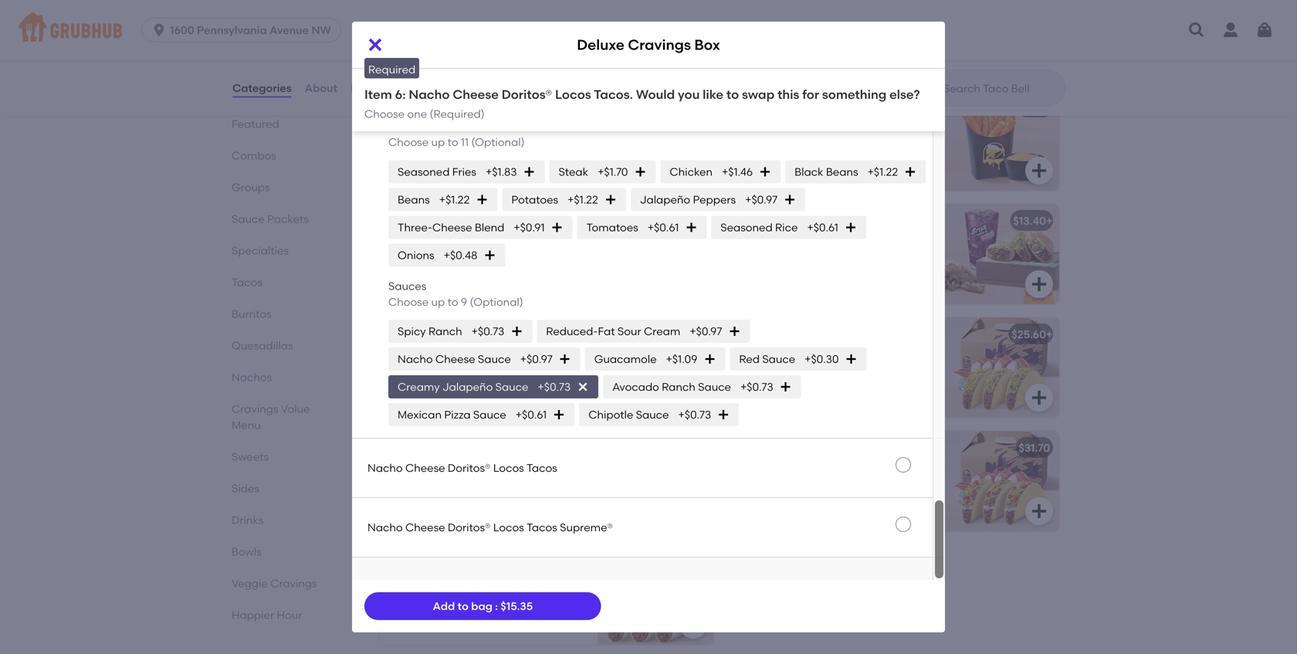 Task type: vqa. For each thing, say whether or not it's contained in the screenshot.
the left +$0.97
yes



Task type: describe. For each thing, give the bounding box(es) containing it.
0 horizontal spatial deluxe cravings box
[[389, 217, 498, 230]]

choose inside item 6: nacho cheese doritos® locos tacos. would you like to swap this for something else? choose one (required)
[[365, 107, 405, 121]]

black beans
[[795, 165, 859, 178]]

cheese for extra cheese
[[536, 13, 576, 26]]

soft inside your choice of 12 of the following tacos: crunchy or soft taco supremes®.
[[830, 479, 851, 492]]

cinnamon
[[766, 267, 822, 281]]

lettuce left tacos.
[[536, 89, 576, 102]]

+$0.30
[[805, 353, 839, 366]]

taco party pack
[[735, 328, 822, 341]]

doritos® for nacho cheese doritos® locos tacos supreme®
[[448, 521, 491, 534]]

includes for includes 12 soft tacos
[[389, 463, 433, 476]]

your choice of 12 of the following tacos: crunchy or soft taco supremes®.
[[735, 463, 904, 508]]

$31.70
[[1019, 441, 1050, 454]]

lettuce inside 'lettuce choose one (required)'
[[388, 44, 428, 57]]

5- inside includes 4 crunchy tacos and 4 beefy 5-layer burritos
[[421, 365, 432, 378]]

cheese for three-cheese blend
[[433, 221, 472, 234]]

to inside item 6: nacho cheese doritos® locos tacos. would you like to swap this for something else? choose one (required)
[[727, 87, 739, 102]]

$5.23
[[673, 101, 701, 114]]

reviews
[[351, 81, 394, 94]]

1600 pennsylvania avenue nw button
[[141, 18, 347, 42]]

extra cheese
[[506, 13, 576, 26]]

12 inside your choice of 12 of the following tacos: crunchy or soft taco supremes®.
[[812, 463, 822, 476]]

cravings up would
[[628, 36, 691, 53]]

$13.40 +
[[1014, 214, 1053, 227]]

red
[[739, 353, 760, 366]]

1 vertical spatial party
[[492, 555, 520, 568]]

lettuce left like
[[658, 89, 698, 102]]

no cheese
[[398, 13, 455, 26]]

pennsylvania
[[197, 24, 267, 37]]

nacho inside crispy nacho fries and nacho cheese sauce to dip.
[[513, 123, 547, 136]]

no for no lettuce
[[398, 89, 413, 102]]

your for your choice of 12 of the following tacos: crunchy or soft taco supremes®.
[[735, 463, 758, 476]]

packets
[[267, 212, 309, 226]]

three-
[[398, 221, 433, 234]]

specialties
[[232, 244, 289, 257]]

svg image inside main navigation navigation
[[1188, 21, 1206, 39]]

with
[[735, 138, 757, 151]]

soft taco party pack image
[[598, 431, 714, 531]]

crisp
[[779, 123, 804, 136]]

+$0.61 for seasoned rice
[[807, 221, 839, 234]]

supreme soft taco party pack image
[[598, 544, 714, 645]]

supreme
[[389, 555, 437, 568]]

steak
[[559, 165, 589, 178]]

sweets
[[232, 450, 269, 463]]

$32.92
[[671, 555, 704, 568]]

0 horizontal spatial deluxe
[[389, 217, 425, 230]]

potatoes
[[512, 193, 559, 206]]

&
[[418, 328, 426, 341]]

2 4 from the left
[[548, 350, 554, 363]]

+ for $13.40
[[1047, 214, 1053, 227]]

avocado ranch sauce
[[613, 380, 731, 393]]

+$0.61 for tomatoes
[[648, 221, 679, 234]]

about
[[305, 81, 338, 94]]

mexican inside the golden, crisp nacho fries seasoned with bold mexican spices and nacho cheese sauce for dipping.
[[786, 138, 830, 151]]

deluxe cravings box image
[[598, 204, 714, 304]]

fries up crispy nacho fries and nacho cheese sauce to dip.
[[461, 101, 486, 114]]

+$1.22 for beans
[[439, 193, 470, 206]]

hour
[[277, 609, 302, 622]]

beefy inside includes 4 crunchy tacos and 4 beefy 5-layer burritos
[[389, 365, 419, 378]]

taco inside your choice of 12 of the following tacos: crunchy or soft tacos, crunchy or soft taco supremes®.
[[819, 381, 845, 394]]

sauce packets
[[232, 212, 309, 226]]

nacho fries image
[[944, 90, 1060, 191]]

fries up crisp
[[774, 101, 799, 114]]

or for supremes®.
[[817, 479, 828, 492]]

1 vertical spatial or
[[782, 381, 793, 394]]

includes for includes a chalupa supreme, a beefy 5-layer burrito, a crunchy taco, cinnamon twists, and a medium fountain drink.
[[735, 236, 779, 249]]

one inside 'lettuce choose one (required)'
[[431, 60, 451, 73]]

1 horizontal spatial deluxe cravings box
[[577, 36, 720, 53]]

sauce down includes 4 crunchy tacos and 4 beefy 5-layer burritos
[[496, 380, 529, 393]]

(required) inside item 6: nacho cheese doritos® locos tacos. would you like to swap this for something else? choose one (required)
[[430, 107, 485, 121]]

combos
[[232, 149, 276, 162]]

nacho cheese doritos® locos tacos
[[368, 461, 557, 475]]

add for add to bag : $15.35
[[433, 600, 455, 613]]

+$0.73 for spicy ranch
[[472, 325, 505, 338]]

seasoned
[[872, 123, 922, 136]]

sauce down avocado
[[636, 408, 669, 421]]

tomatoes
[[587, 221, 639, 234]]

avocado
[[613, 380, 659, 393]]

includes for includes 4 crunchy tacos and 4 beefy 5-layer burritos
[[389, 350, 433, 363]]

your choice of 12 of the following tacos: crunchy or soft tacos, crunchy or soft taco supremes®.
[[735, 350, 907, 394]]

crunchy inside includes a chalupa supreme, a beefy 5-layer burrito, a crunchy taco, cinnamon twists, and a medium fountain drink.
[[860, 252, 904, 265]]

soft inside button
[[448, 463, 469, 476]]

nacho cheese doritos® locos tacos button
[[352, 439, 945, 497]]

extra for extra lettuce
[[506, 89, 533, 102]]

cheese inside crispy nacho fries and nacho cheese sauce to dip.
[[389, 138, 427, 151]]

cheese for nacho cheese doritos® locos tacos
[[405, 461, 445, 475]]

nacho cheese doritos® locos tacos supreme® button
[[352, 498, 945, 557]]

includes 12 soft tacos supreme®.
[[389, 577, 560, 590]]

sauce down $25.62 +
[[698, 380, 731, 393]]

supremes®. inside your choice of 12 of the following tacos: crunchy or soft tacos, crunchy or soft taco supremes®.
[[847, 381, 907, 394]]

lettuce choose one (required)
[[388, 44, 509, 73]]

add to bag : $15.35
[[433, 600, 533, 613]]

quesadillas
[[232, 339, 293, 352]]

12 inside button
[[436, 463, 446, 476]]

dipping.
[[827, 154, 870, 167]]

dip.
[[477, 138, 497, 151]]

and inside includes a chalupa supreme, a beefy 5-layer burrito, a crunchy taco, cinnamon twists, and a medium fountain drink.
[[860, 267, 881, 281]]

fries inside the golden, crisp nacho fries seasoned with bold mexican spices and nacho cheese sauce for dipping.
[[845, 123, 869, 136]]

about button
[[304, 60, 338, 116]]

pack for $25.62
[[518, 328, 544, 341]]

+$0.73 for avocado ranch sauce
[[741, 380, 774, 393]]

layer
[[778, 252, 807, 265]]

to inside sauces choose up to 9 (optional)
[[448, 295, 458, 308]]

fountain
[[781, 283, 825, 296]]

peppers
[[693, 193, 736, 206]]

0 horizontal spatial jalapeño
[[443, 380, 493, 393]]

cravings down peppers
[[735, 214, 783, 227]]

supreme soft taco party pack
[[389, 555, 549, 568]]

$25.60 +
[[1012, 328, 1053, 341]]

choice for supremes®.
[[761, 463, 796, 476]]

taco party pack image
[[944, 317, 1060, 418]]

value
[[281, 402, 310, 416]]

sauce down 'taco & burrito cravings pack'
[[478, 353, 511, 366]]

+$1.70
[[598, 165, 628, 178]]

cravings down seller
[[428, 217, 476, 230]]

required
[[368, 63, 416, 76]]

groups
[[232, 181, 270, 194]]

+$0.61 for mexican pizza sauce
[[516, 408, 547, 421]]

+ for $25.62
[[701, 328, 707, 341]]

for for sauce
[[810, 154, 824, 167]]

categories
[[232, 81, 292, 94]]

red sauce
[[739, 353, 796, 366]]

beefy inside includes a chalupa supreme, a beefy 5-layer burrito, a crunchy taco, cinnamon twists, and a medium fountain drink.
[[735, 252, 765, 265]]

creamy jalapeño sauce
[[398, 380, 529, 393]]

+$1.46
[[722, 165, 753, 178]]

+$0.97 for nacho cheese sauce
[[520, 353, 553, 366]]

0 vertical spatial burritos
[[232, 307, 272, 321]]

tacos: for supremes®.
[[735, 479, 767, 492]]

sides
[[232, 482, 259, 495]]

tacos: for crunchy
[[735, 365, 767, 378]]

+$1.09
[[666, 353, 698, 366]]

the for taco
[[837, 463, 854, 476]]

tacos,
[[854, 365, 887, 378]]

cheese for nacho cheese doritos® locos tacos supreme®
[[405, 521, 445, 534]]

bag
[[471, 600, 493, 613]]

sauce down groups
[[232, 212, 265, 226]]

1 vertical spatial mexican
[[398, 408, 442, 421]]

1 horizontal spatial jalapeño
[[640, 193, 691, 206]]

and inside crispy nacho fries and nacho cheese sauce to dip.
[[490, 123, 510, 136]]

to inside add ons choose up to 11 (optional)
[[448, 136, 458, 149]]

nachos
[[232, 371, 272, 384]]

mexican pizza sauce
[[398, 408, 506, 421]]

reviews button
[[350, 60, 394, 116]]

nacho inside crispy nacho fries and nacho cheese sauce to dip.
[[425, 123, 460, 136]]

best
[[399, 198, 418, 210]]

includes 12 soft tacos
[[389, 463, 502, 476]]

black
[[795, 165, 824, 178]]

up inside add ons choose up to 11 (optional)
[[431, 136, 445, 149]]

nacho inside the golden, crisp nacho fries seasoned with bold mexican spices and nacho cheese sauce for dipping.
[[807, 123, 842, 136]]

+$0.73 for chipotle sauce
[[678, 408, 711, 421]]

large
[[389, 101, 420, 114]]

featured
[[232, 117, 279, 131]]

cheese inside the golden, crisp nacho fries seasoned with bold mexican spices and nacho cheese sauce for dipping.
[[735, 154, 773, 167]]

reduced-fat sour cream
[[546, 325, 681, 338]]

guacamole
[[595, 353, 657, 366]]

9
[[461, 295, 467, 308]]

0 vertical spatial beans
[[826, 165, 859, 178]]

spicy
[[398, 325, 426, 338]]

burrito
[[429, 328, 465, 341]]

+$1.22 for potatoes
[[568, 193, 598, 206]]

doritos® for nacho cheese doritos® locos tacos
[[448, 461, 491, 475]]

+$0.61 for extra lettuce
[[585, 89, 617, 102]]

(optional) inside add ons choose up to 11 (optional)
[[471, 136, 525, 149]]

+$1.83
[[486, 165, 517, 178]]

0 horizontal spatial beans
[[398, 193, 430, 206]]

crunchy inside includes 4 crunchy tacos and 4 beefy 5-layer burritos
[[444, 350, 489, 363]]

$25.62
[[667, 328, 701, 341]]

grilled cheese nacho fries - steak, spicy image
[[944, 0, 1060, 77]]



Task type: locate. For each thing, give the bounding box(es) containing it.
0 vertical spatial mexican
[[786, 138, 830, 151]]

creamy
[[398, 380, 440, 393]]

$12.79
[[670, 214, 701, 227]]

no up 'required'
[[398, 13, 413, 26]]

no for no cheese
[[398, 13, 413, 26]]

1 vertical spatial jalapeño
[[443, 380, 493, 393]]

choose down crispy
[[388, 136, 429, 149]]

sour
[[618, 325, 642, 338]]

5- up creamy
[[421, 365, 432, 378]]

locos for nacho cheese doritos® locos tacos
[[493, 461, 524, 475]]

box up like
[[695, 36, 720, 53]]

three-cheese blend
[[398, 221, 505, 234]]

2 horizontal spatial +$1.22
[[868, 165, 898, 178]]

1 vertical spatial following
[[857, 463, 904, 476]]

1 vertical spatial 5-
[[421, 365, 432, 378]]

1 horizontal spatial +$0.91
[[585, 13, 616, 26]]

+$0.73 for creamy jalapeño sauce
[[538, 380, 571, 393]]

and inside includes 4 crunchy tacos and 4 beefy 5-layer burritos
[[525, 350, 546, 363]]

and right twists, at the top right of the page
[[860, 267, 881, 281]]

the inside your choice of 12 of the following tacos: crunchy or soft taco supremes®.
[[837, 463, 854, 476]]

+ for $12.79
[[701, 214, 707, 227]]

beefy up "taco,"
[[735, 252, 765, 265]]

1 vertical spatial +$0.97
[[690, 325, 722, 338]]

0 vertical spatial tacos:
[[735, 365, 767, 378]]

up left 9
[[431, 295, 445, 308]]

for for this
[[803, 87, 820, 102]]

2 your from the top
[[735, 463, 758, 476]]

cheese down crispy
[[389, 138, 427, 151]]

or for crunchy
[[817, 365, 828, 378]]

0 vertical spatial seasoned
[[398, 165, 450, 178]]

+$0.61 down jalapeño peppers
[[648, 221, 679, 234]]

4 down reduced-
[[548, 350, 554, 363]]

+$0.73 up includes 4 crunchy tacos and 4 beefy 5-layer burritos
[[472, 325, 505, 338]]

choice inside your choice of 12 of the following tacos: crunchy or soft taco supremes®.
[[761, 463, 796, 476]]

includes 4 crunchy tacos and 4 beefy 5-layer burritos
[[389, 350, 554, 378]]

mexican
[[786, 138, 830, 151], [398, 408, 442, 421]]

up inside sauces choose up to 9 (optional)
[[431, 295, 445, 308]]

party up supreme®. at the bottom left
[[492, 555, 520, 568]]

cravings value menu
[[232, 402, 310, 432]]

4 up layer
[[436, 350, 442, 363]]

choose inside 'lettuce choose one (required)'
[[388, 60, 429, 73]]

for right this
[[803, 87, 820, 102]]

to right like
[[727, 87, 739, 102]]

0 vertical spatial your
[[735, 350, 758, 363]]

ranch down +$1.09
[[662, 380, 696, 393]]

1 the from the top
[[837, 350, 854, 363]]

0 horizontal spatial sauce
[[429, 138, 461, 151]]

choose inside add ons choose up to 11 (optional)
[[388, 136, 429, 149]]

+$0.97 down reduced-
[[520, 353, 553, 366]]

0 horizontal spatial cheese
[[389, 138, 427, 151]]

cream
[[644, 325, 681, 338]]

mexican down creamy
[[398, 408, 442, 421]]

+ for $25.60
[[1047, 328, 1053, 341]]

0 horizontal spatial one
[[407, 107, 427, 121]]

you
[[678, 87, 700, 102]]

twists,
[[824, 267, 858, 281]]

includes inside includes a chalupa supreme, a beefy 5-layer burrito, a crunchy taco, cinnamon twists, and a medium fountain drink.
[[735, 236, 779, 249]]

0 vertical spatial ranch
[[429, 325, 462, 338]]

mexican down crisp
[[786, 138, 830, 151]]

0 vertical spatial choice
[[761, 350, 796, 363]]

1 vertical spatial burritos
[[461, 365, 501, 378]]

0 vertical spatial deluxe cravings box
[[577, 36, 720, 53]]

or inside your choice of 12 of the following tacos: crunchy or soft taco supremes®.
[[817, 479, 828, 492]]

2 up from the top
[[431, 295, 445, 308]]

beans down spices
[[826, 165, 859, 178]]

1 horizontal spatial sauce
[[776, 154, 807, 167]]

choice inside your choice of 12 of the following tacos: crunchy or soft tacos, crunchy or soft taco supremes®.
[[761, 350, 796, 363]]

chipotle
[[589, 408, 634, 421]]

beefy up creamy
[[389, 365, 419, 378]]

0 horizontal spatial ranch
[[429, 325, 462, 338]]

box down +$1.83
[[478, 217, 498, 230]]

0 horizontal spatial burritos
[[232, 307, 272, 321]]

deluxe cravings box down seller
[[389, 217, 498, 230]]

1 up from the top
[[431, 136, 445, 149]]

sauces
[[388, 280, 427, 293]]

1 horizontal spatial ranch
[[662, 380, 696, 393]]

else?
[[890, 87, 920, 102]]

add down large
[[388, 120, 410, 133]]

+$0.91 right extra cheese
[[585, 13, 616, 26]]

following for tacos,
[[857, 350, 904, 363]]

onions
[[398, 249, 435, 262]]

0 vertical spatial (optional)
[[471, 136, 525, 149]]

tacos
[[232, 276, 262, 289], [491, 350, 522, 363], [527, 461, 557, 475], [471, 463, 502, 476], [527, 521, 557, 534], [471, 577, 502, 590]]

locos for nacho cheese doritos® locos tacos supreme®
[[493, 521, 524, 534]]

the inside your choice of 12 of the following tacos: crunchy or soft tacos, crunchy or soft taco supremes®.
[[837, 350, 854, 363]]

choose down sauces
[[388, 295, 429, 308]]

1 vertical spatial beans
[[398, 193, 430, 206]]

2 vertical spatial locos
[[493, 521, 524, 534]]

locos left tacos.
[[555, 87, 591, 102]]

add left bag
[[433, 600, 455, 613]]

1 vertical spatial (optional)
[[470, 295, 523, 308]]

chalupa
[[791, 236, 837, 249]]

seasoned up the best seller
[[398, 165, 450, 178]]

box
[[695, 36, 720, 53], [786, 214, 805, 227], [478, 217, 498, 230]]

0 vertical spatial following
[[857, 350, 904, 363]]

drink.
[[828, 283, 857, 296]]

0 horizontal spatial party
[[492, 555, 520, 568]]

sauce down bold
[[776, 154, 807, 167]]

4
[[436, 350, 442, 363], [548, 350, 554, 363]]

for left dipping.
[[810, 154, 824, 167]]

1 vertical spatial (required)
[[430, 107, 485, 121]]

choice for crunchy
[[761, 350, 796, 363]]

ranch for avocado
[[662, 380, 696, 393]]

1 vertical spatial ranch
[[662, 380, 696, 393]]

search icon image
[[919, 79, 938, 97]]

1 following from the top
[[857, 350, 904, 363]]

+$1.22 for black beans
[[868, 165, 898, 178]]

0 vertical spatial 5-
[[767, 252, 778, 265]]

+$0.61 up includes 12 soft tacos button
[[516, 408, 547, 421]]

and down 'taco & burrito cravings pack'
[[525, 350, 546, 363]]

+$0.48
[[444, 249, 478, 262]]

0 horizontal spatial 4
[[436, 350, 442, 363]]

no right item
[[398, 89, 413, 102]]

and
[[490, 123, 510, 136], [868, 138, 889, 151], [860, 267, 881, 281], [525, 350, 546, 363]]

(required) up large nacho fries
[[454, 60, 509, 73]]

cravings up 'menu'
[[232, 402, 278, 416]]

doritos® inside item 6: nacho cheese doritos® locos tacos. would you like to swap this for something else? choose one (required)
[[502, 87, 552, 102]]

+$0.97 up cravings box
[[745, 193, 778, 206]]

seasoned for seasoned fries
[[398, 165, 450, 178]]

for inside item 6: nacho cheese doritos® locos tacos. would you like to swap this for something else? choose one (required)
[[803, 87, 820, 102]]

0 vertical spatial beefy
[[735, 252, 765, 265]]

(optional) up +$1.83
[[471, 136, 525, 149]]

jalapeño down includes 4 crunchy tacos and 4 beefy 5-layer burritos
[[443, 380, 493, 393]]

1 horizontal spatial beefy
[[735, 252, 765, 265]]

1 horizontal spatial cheese
[[735, 154, 773, 167]]

+$1.22
[[868, 165, 898, 178], [439, 193, 470, 206], [568, 193, 598, 206]]

choose inside sauces choose up to 9 (optional)
[[388, 295, 429, 308]]

one
[[431, 60, 451, 73], [407, 107, 427, 121]]

0 vertical spatial up
[[431, 136, 445, 149]]

nacho cheese sauce
[[398, 353, 511, 366]]

seasoned for seasoned rice
[[721, 221, 773, 234]]

deluxe up tacos.
[[577, 36, 625, 53]]

1 vertical spatial choice
[[761, 463, 796, 476]]

0 vertical spatial +$0.97
[[745, 193, 778, 206]]

large nacho fries image
[[598, 90, 714, 191]]

0 vertical spatial +$0.91
[[585, 13, 616, 26]]

2 horizontal spatial +$0.97
[[745, 193, 778, 206]]

:
[[495, 600, 498, 613]]

add
[[388, 120, 410, 133], [433, 600, 455, 613]]

1 horizontal spatial +$1.22
[[568, 193, 598, 206]]

1 horizontal spatial +$0.97
[[690, 325, 722, 338]]

the for tacos,
[[837, 350, 854, 363]]

sauce inside the golden, crisp nacho fries seasoned with bold mexican spices and nacho cheese sauce for dipping.
[[776, 154, 807, 167]]

nacho fries
[[735, 101, 799, 114]]

cheese for nacho cheese sauce
[[436, 353, 475, 366]]

+$0.97 for jalapeño peppers
[[745, 193, 778, 206]]

1 horizontal spatial nacho
[[892, 138, 925, 151]]

1 horizontal spatial party
[[764, 328, 792, 341]]

veggie cravings
[[232, 577, 317, 590]]

taco inside your choice of 12 of the following tacos: crunchy or soft taco supremes®.
[[854, 479, 879, 492]]

bowls
[[232, 545, 262, 558]]

1600
[[170, 24, 194, 37]]

chipotle sauce
[[589, 408, 669, 421]]

cravings up includes 4 crunchy tacos and 4 beefy 5-layer burritos
[[467, 328, 515, 341]]

following inside your choice of 12 of the following tacos: crunchy or soft taco supremes®.
[[857, 463, 904, 476]]

this
[[778, 87, 800, 102]]

lettuce up ons
[[415, 89, 455, 102]]

jalapeño up $12.79 on the right of page
[[640, 193, 691, 206]]

deluxe
[[577, 36, 625, 53], [389, 217, 425, 230]]

nacho cheese doritos® locos tacos supreme®
[[368, 521, 613, 534]]

2 extra from the top
[[506, 89, 533, 102]]

choose up 6:
[[388, 60, 429, 73]]

pack for $32.92
[[523, 555, 549, 568]]

crispy nacho fries and nacho cheese sauce to dip.
[[389, 123, 547, 151]]

fries
[[461, 101, 486, 114], [774, 101, 799, 114], [463, 123, 487, 136], [845, 123, 869, 136], [452, 165, 477, 178]]

+$1.22 down steak
[[568, 193, 598, 206]]

menu
[[232, 419, 261, 432]]

(required)
[[454, 60, 509, 73], [430, 107, 485, 121]]

(required) up crispy nacho fries and nacho cheese sauce to dip.
[[430, 107, 485, 121]]

categories button
[[232, 60, 292, 116]]

svg image
[[471, 13, 483, 26], [622, 13, 635, 26], [1188, 21, 1206, 39], [684, 48, 703, 66], [471, 90, 483, 102], [684, 161, 703, 180], [523, 166, 536, 178], [634, 166, 647, 178], [905, 166, 917, 178], [784, 193, 796, 206], [685, 221, 698, 234], [845, 221, 857, 234], [484, 249, 496, 261], [1030, 275, 1049, 293], [511, 325, 523, 338], [577, 381, 589, 393], [684, 388, 703, 407], [1030, 388, 1049, 407], [718, 409, 730, 421], [1030, 502, 1049, 520], [684, 615, 703, 634]]

taco & burrito cravings pack
[[389, 328, 544, 341]]

taco,
[[735, 267, 764, 281]]

your for your choice of 12 of the following tacos: crunchy or soft tacos, crunchy or soft taco supremes®.
[[735, 350, 758, 363]]

0 vertical spatial or
[[817, 365, 828, 378]]

(optional) right 9
[[470, 295, 523, 308]]

seller
[[421, 198, 446, 210]]

1 horizontal spatial box
[[695, 36, 720, 53]]

rice
[[775, 221, 798, 234]]

and inside the golden, crisp nacho fries seasoned with bold mexican spices and nacho cheese sauce for dipping.
[[868, 138, 889, 151]]

includes down &
[[389, 350, 433, 363]]

1 horizontal spatial mexican
[[786, 138, 830, 151]]

extra for extra cheese
[[506, 13, 533, 26]]

happier hour
[[232, 609, 302, 622]]

for
[[803, 87, 820, 102], [810, 154, 824, 167]]

following for taco
[[857, 463, 904, 476]]

main navigation navigation
[[0, 0, 1298, 60]]

$25.60
[[1012, 328, 1047, 341]]

party
[[764, 328, 792, 341], [492, 555, 520, 568]]

crunchy inside your choice of 12 of the following tacos: crunchy or soft taco supremes®.
[[770, 479, 815, 492]]

1 vertical spatial cheese
[[735, 154, 773, 167]]

5- inside includes a chalupa supreme, a beefy 5-layer burrito, a crunchy taco, cinnamon twists, and a medium fountain drink.
[[767, 252, 778, 265]]

cheese down the with
[[735, 154, 773, 167]]

+$0.91 for extra cheese
[[585, 13, 616, 26]]

tacos: inside your choice of 12 of the following tacos: crunchy or soft taco supremes®.
[[735, 479, 767, 492]]

1 choice from the top
[[761, 350, 796, 363]]

deluxe cravings box up would
[[577, 36, 720, 53]]

extra
[[506, 13, 533, 26], [506, 89, 533, 102]]

2 horizontal spatial box
[[786, 214, 805, 227]]

1 vertical spatial deluxe
[[389, 217, 425, 230]]

includes down seasoned rice
[[735, 236, 779, 249]]

1 vertical spatial seasoned
[[721, 221, 773, 234]]

1 horizontal spatial add
[[433, 600, 455, 613]]

ranch for spicy
[[429, 325, 462, 338]]

0 horizontal spatial 5-
[[421, 365, 432, 378]]

burritos inside includes 4 crunchy tacos and 4 beefy 5-layer burritos
[[461, 365, 501, 378]]

seasoned left rice
[[721, 221, 773, 234]]

0 vertical spatial (required)
[[454, 60, 509, 73]]

2 tacos: from the top
[[735, 479, 767, 492]]

for inside the golden, crisp nacho fries seasoned with bold mexican spices and nacho cheese sauce for dipping.
[[810, 154, 824, 167]]

item
[[365, 87, 392, 102]]

veggie
[[232, 577, 268, 590]]

11
[[461, 136, 469, 149]]

extra lettuce
[[506, 89, 576, 102]]

1 tacos: from the top
[[735, 365, 767, 378]]

0 vertical spatial one
[[431, 60, 451, 73]]

supreme taco party pack image
[[944, 431, 1060, 531]]

(optional) inside sauces choose up to 9 (optional)
[[470, 295, 523, 308]]

sauce right pizza on the bottom
[[473, 408, 506, 421]]

svg image
[[713, 13, 725, 26], [1256, 21, 1274, 39], [151, 22, 167, 38], [366, 36, 385, 54], [1030, 48, 1049, 66], [623, 90, 635, 102], [714, 90, 726, 102], [1030, 161, 1049, 180], [759, 166, 772, 178], [476, 193, 488, 206], [605, 193, 617, 206], [551, 221, 563, 234], [729, 325, 741, 338], [559, 353, 571, 365], [704, 353, 716, 365], [845, 353, 858, 365], [780, 381, 792, 393], [553, 409, 566, 421]]

0 vertical spatial jalapeño
[[640, 193, 691, 206]]

2 choice from the top
[[761, 463, 796, 476]]

locos inside item 6: nacho cheese doritos® locos tacos. would you like to swap this for something else? choose one (required)
[[555, 87, 591, 102]]

+$1.22 up three-cheese blend
[[439, 193, 470, 206]]

nacho inside item 6: nacho cheese doritos® locos tacos. would you like to swap this for something else? choose one (required)
[[409, 87, 450, 102]]

cheese for no cheese
[[415, 13, 455, 26]]

0 horizontal spatial seasoned
[[398, 165, 450, 178]]

seasoned
[[398, 165, 450, 178], [721, 221, 773, 234]]

$25.62 +
[[667, 328, 707, 341]]

beefy
[[735, 252, 765, 265], [389, 365, 419, 378]]

spices
[[833, 138, 866, 151]]

1 4 from the left
[[436, 350, 442, 363]]

one inside item 6: nacho cheese doritos® locos tacos. would you like to swap this for something else? choose one (required)
[[407, 107, 427, 121]]

add inside add ons choose up to 11 (optional)
[[388, 120, 410, 133]]

your inside your choice of 12 of the following tacos: crunchy or soft taco supremes®.
[[735, 463, 758, 476]]

tacos inside includes 4 crunchy tacos and 4 beefy 5-layer burritos
[[491, 350, 522, 363]]

includes a chalupa supreme, a beefy 5-layer burrito, a crunchy taco, cinnamon twists, and a medium fountain drink.
[[735, 236, 904, 296]]

beans up three-
[[398, 193, 430, 206]]

1 vertical spatial no
[[398, 89, 413, 102]]

0 vertical spatial party
[[764, 328, 792, 341]]

1 vertical spatial extra
[[506, 89, 533, 102]]

1 vertical spatial tacos:
[[735, 479, 767, 492]]

something
[[823, 87, 887, 102]]

1 your from the top
[[735, 350, 758, 363]]

one up crispy
[[407, 107, 427, 121]]

0 horizontal spatial nacho
[[513, 123, 547, 136]]

1 horizontal spatial one
[[431, 60, 451, 73]]

a
[[782, 236, 789, 249], [892, 236, 900, 249], [850, 252, 857, 265], [884, 267, 891, 281]]

cheese inside item 6: nacho cheese doritos® locos tacos. would you like to swap this for something else? choose one (required)
[[453, 87, 499, 102]]

5- up cinnamon
[[767, 252, 778, 265]]

following
[[857, 350, 904, 363], [857, 463, 904, 476]]

nacho inside the golden, crisp nacho fries seasoned with bold mexican spices and nacho cheese sauce for dipping.
[[892, 138, 925, 151]]

+ for $4.01
[[1047, 101, 1053, 114]]

1 extra from the top
[[506, 13, 533, 26]]

1 horizontal spatial 4
[[548, 350, 554, 363]]

burritos up quesadillas on the left bottom of the page
[[232, 307, 272, 321]]

+$0.73 down reduced-
[[538, 380, 571, 393]]

2 vertical spatial or
[[817, 479, 828, 492]]

box up chalupa
[[786, 214, 805, 227]]

includes inside includes 4 crunchy tacos and 4 beefy 5-layer burritos
[[389, 350, 433, 363]]

supremes®. inside your choice of 12 of the following tacos: crunchy or soft taco supremes®.
[[735, 494, 795, 508]]

like
[[703, 87, 724, 102]]

0 horizontal spatial box
[[478, 217, 498, 230]]

1 vertical spatial beefy
[[389, 365, 419, 378]]

soft
[[830, 365, 851, 378], [796, 381, 817, 394], [448, 463, 469, 476], [830, 479, 851, 492], [439, 555, 461, 568], [448, 577, 469, 590]]

pizza
[[444, 408, 471, 421]]

choose down item
[[365, 107, 405, 121]]

fries up 11
[[463, 123, 487, 136]]

0 vertical spatial for
[[803, 87, 820, 102]]

2 following from the top
[[857, 463, 904, 476]]

supreme®.
[[505, 577, 560, 590]]

Search Taco Bell search field
[[942, 81, 1060, 96]]

up down ons
[[431, 136, 445, 149]]

0 vertical spatial the
[[837, 350, 854, 363]]

1 vertical spatial +$0.91
[[514, 221, 545, 234]]

cravings
[[628, 36, 691, 53], [735, 214, 783, 227], [428, 217, 476, 230], [467, 328, 515, 341], [232, 402, 278, 416], [270, 577, 317, 590]]

to left dip.
[[464, 138, 475, 151]]

party up red sauce in the bottom of the page
[[764, 328, 792, 341]]

no lettuce
[[398, 89, 455, 102]]

0 horizontal spatial beefy
[[389, 365, 419, 378]]

one up no lettuce
[[431, 60, 451, 73]]

golden, crisp nacho fries seasoned with bold mexican spices and nacho cheese sauce for dipping.
[[735, 123, 925, 167]]

0 vertical spatial doritos®
[[502, 87, 552, 102]]

sauce inside crispy nacho fries and nacho cheese sauce to dip.
[[429, 138, 461, 151]]

+$0.73 down avocado ranch sauce
[[678, 408, 711, 421]]

pack up +$0.30
[[795, 328, 822, 341]]

0 vertical spatial sauce
[[429, 138, 461, 151]]

taco & burrito cravings pack image
[[598, 317, 714, 418]]

0 vertical spatial cheese
[[389, 138, 427, 151]]

swap
[[742, 87, 775, 102]]

to left bag
[[458, 600, 469, 613]]

1 vertical spatial the
[[837, 463, 854, 476]]

1 horizontal spatial burritos
[[461, 365, 501, 378]]

2 the from the top
[[837, 463, 854, 476]]

sauces choose up to 9 (optional)
[[388, 280, 523, 308]]

+$0.91 down potatoes
[[514, 221, 545, 234]]

jalapeño
[[640, 193, 691, 206], [443, 380, 493, 393]]

to inside crispy nacho fries and nacho cheese sauce to dip.
[[464, 138, 475, 151]]

doritos® up supreme soft taco party pack
[[448, 521, 491, 534]]

fries inside crispy nacho fries and nacho cheese sauce to dip.
[[463, 123, 487, 136]]

+
[[1047, 101, 1053, 114], [701, 214, 707, 227], [1047, 214, 1053, 227], [701, 328, 707, 341], [1047, 328, 1053, 341]]

12 inside your choice of 12 of the following tacos: crunchy or soft tacos, crunchy or soft taco supremes®.
[[812, 350, 822, 363]]

0 vertical spatial add
[[388, 120, 410, 133]]

1 vertical spatial add
[[433, 600, 455, 613]]

add ons choose up to 11 (optional)
[[388, 120, 525, 149]]

would
[[636, 87, 675, 102]]

locos up supreme soft taco party pack
[[493, 521, 524, 534]]

tacos: inside your choice of 12 of the following tacos: crunchy or soft tacos, crunchy or soft taco supremes®.
[[735, 365, 767, 378]]

0 vertical spatial no
[[398, 13, 413, 26]]

cravings box image
[[944, 204, 1060, 304]]

1 horizontal spatial deluxe
[[577, 36, 625, 53]]

lettuce
[[388, 44, 428, 57], [415, 89, 455, 102], [536, 89, 576, 102], [658, 89, 698, 102]]

0 vertical spatial extra
[[506, 13, 533, 26]]

add for add ons choose up to 11 (optional)
[[388, 120, 410, 133]]

fries down 11
[[452, 165, 477, 178]]

pack
[[518, 328, 544, 341], [795, 328, 822, 341], [523, 555, 549, 568]]

lettuce up 'required'
[[388, 44, 428, 57]]

$4.01 +
[[1020, 101, 1053, 114]]

1 vertical spatial deluxe cravings box
[[389, 217, 498, 230]]

cravings up hour
[[270, 577, 317, 590]]

includes down mexican pizza sauce
[[389, 463, 433, 476]]

0 horizontal spatial add
[[388, 120, 410, 133]]

burrito,
[[810, 252, 847, 265]]

1 vertical spatial for
[[810, 154, 824, 167]]

and up dip.
[[490, 123, 510, 136]]

1 horizontal spatial beans
[[826, 165, 859, 178]]

nacho down extra lettuce
[[513, 123, 547, 136]]

(required) inside 'lettuce choose one (required)'
[[454, 60, 509, 73]]

2 vertical spatial +$0.97
[[520, 353, 553, 366]]

sauce down taco party pack
[[763, 353, 796, 366]]

cravings inside cravings value menu
[[232, 402, 278, 416]]

burritos up 'creamy jalapeño sauce' at the left bottom of page
[[461, 365, 501, 378]]

bold
[[760, 138, 783, 151]]

+$0.91 for three-cheese blend
[[514, 221, 545, 234]]

5-
[[767, 252, 778, 265], [421, 365, 432, 378]]

1 vertical spatial sauce
[[776, 154, 807, 167]]

doritos® up crispy nacho fries and nacho cheese sauce to dip.
[[502, 87, 552, 102]]

includes inside includes 12 soft tacos button
[[389, 463, 433, 476]]

2 no from the top
[[398, 89, 413, 102]]

reduced-
[[546, 325, 598, 338]]

6:
[[395, 87, 406, 102]]

to left 9
[[448, 295, 458, 308]]

ranch right &
[[429, 325, 462, 338]]

following inside your choice of 12 of the following tacos: crunchy or soft tacos, crunchy or soft taco supremes®.
[[857, 350, 904, 363]]

svg image inside the 1600 pennsylvania avenue nw button
[[151, 22, 167, 38]]

includes for includes 12 soft tacos supreme®.
[[389, 577, 433, 590]]

1 vertical spatial one
[[407, 107, 427, 121]]

+$0.97 up +$1.09
[[690, 325, 722, 338]]

deluxe down best
[[389, 217, 425, 230]]

0 vertical spatial deluxe
[[577, 36, 625, 53]]

0 vertical spatial supremes®.
[[847, 381, 907, 394]]

1 horizontal spatial 5-
[[767, 252, 778, 265]]

grilled cheese nacho fries - steak image
[[598, 0, 714, 77]]

0 horizontal spatial +$0.97
[[520, 353, 553, 366]]

and down seasoned
[[868, 138, 889, 151]]

to left 11
[[448, 136, 458, 149]]

your inside your choice of 12 of the following tacos: crunchy or soft tacos, crunchy or soft taco supremes®.
[[735, 350, 758, 363]]

ons
[[413, 120, 434, 133]]

+$0.61 up chalupa
[[807, 221, 839, 234]]

2 vertical spatial doritos®
[[448, 521, 491, 534]]

+$0.97 for reduced-fat sour cream
[[690, 325, 722, 338]]

1 no from the top
[[398, 13, 413, 26]]

locos up nacho cheese doritos® locos tacos supreme®
[[493, 461, 524, 475]]

0 horizontal spatial +$0.91
[[514, 221, 545, 234]]

supremes®.
[[847, 381, 907, 394], [735, 494, 795, 508]]



